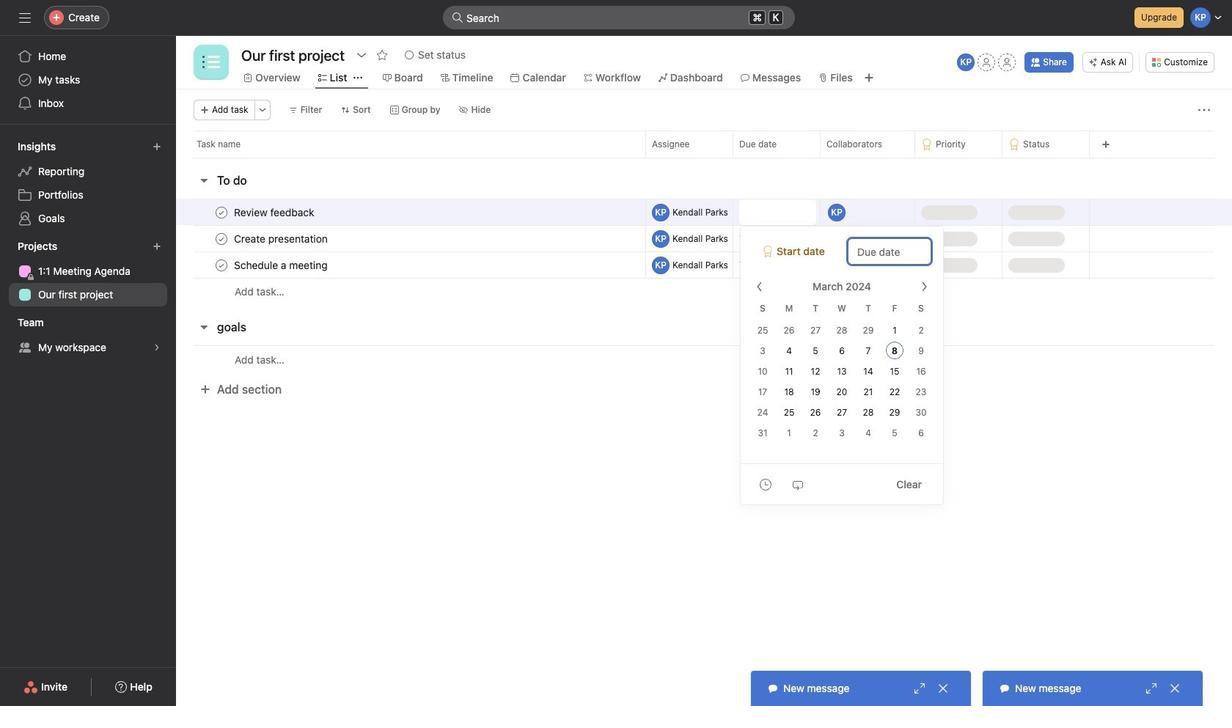 Task type: describe. For each thing, give the bounding box(es) containing it.
manage project members image
[[957, 54, 975, 71]]

Due date text field
[[848, 238, 931, 265]]

1 expand new message image from the left
[[914, 683, 926, 695]]

mark complete image for mark complete checkbox within the review feedback cell
[[213, 204, 230, 221]]

task name text field for mark complete option
[[231, 231, 332, 246]]

2 collapse task list for this group image from the top
[[198, 321, 210, 333]]

review feedback cell
[[176, 199, 645, 226]]

task name text field for mark complete checkbox within schedule a meeting cell
[[231, 258, 332, 272]]

add to starred image
[[376, 49, 388, 61]]

show options image
[[356, 49, 367, 61]]

see details, my workspace image
[[153, 343, 161, 352]]

Search tasks, projects, and more text field
[[443, 6, 795, 29]]

next month image
[[918, 281, 930, 293]]

1 horizontal spatial more actions image
[[1198, 104, 1210, 116]]

new insights image
[[153, 142, 161, 151]]

task name text field for mark complete checkbox within the review feedback cell
[[231, 205, 319, 220]]

add time image
[[760, 479, 772, 490]]

close image for first expand new message image from the right
[[1169, 683, 1181, 695]]

schedule a meeting cell
[[176, 252, 645, 279]]

mark complete image
[[213, 256, 230, 274]]

hide sidebar image
[[19, 12, 31, 23]]

teams element
[[0, 309, 176, 362]]

create presentation cell
[[176, 225, 645, 252]]

add tab image
[[863, 72, 875, 84]]

add collaborators image
[[893, 206, 904, 218]]



Task type: vqa. For each thing, say whether or not it's contained in the screenshot.
At
no



Task type: locate. For each thing, give the bounding box(es) containing it.
1 vertical spatial task name text field
[[231, 231, 332, 246]]

mark complete image inside review feedback cell
[[213, 204, 230, 221]]

previous month image
[[754, 281, 766, 293]]

global element
[[0, 36, 176, 124]]

close image
[[937, 683, 949, 695], [1169, 683, 1181, 695]]

1 vertical spatial mark complete image
[[213, 230, 230, 248]]

mark complete image
[[213, 204, 230, 221], [213, 230, 230, 248]]

Mark complete checkbox
[[213, 230, 230, 248]]

mark complete checkbox inside review feedback cell
[[213, 204, 230, 221]]

header to do tree grid
[[176, 198, 1232, 305]]

mark complete checkbox up mark complete option
[[213, 204, 230, 221]]

3 task name text field from the top
[[231, 258, 332, 272]]

1 horizontal spatial expand new message image
[[1146, 683, 1157, 695]]

task name text field inside create presentation cell
[[231, 231, 332, 246]]

task name text field inside review feedback cell
[[231, 205, 319, 220]]

2 mark complete image from the top
[[213, 230, 230, 248]]

mark complete image up mark complete icon
[[213, 230, 230, 248]]

0 horizontal spatial more actions image
[[258, 106, 267, 114]]

2 mark complete checkbox from the top
[[213, 256, 230, 274]]

None field
[[443, 6, 795, 29]]

mark complete checkbox inside schedule a meeting cell
[[213, 256, 230, 274]]

0 vertical spatial mark complete image
[[213, 204, 230, 221]]

collapse task list for this group image
[[198, 175, 210, 186], [198, 321, 210, 333]]

2 expand new message image from the left
[[1146, 683, 1157, 695]]

mark complete image up mark complete option
[[213, 204, 230, 221]]

0 horizontal spatial close image
[[937, 683, 949, 695]]

tab actions image
[[353, 73, 362, 82]]

0 vertical spatial mark complete checkbox
[[213, 204, 230, 221]]

None text field
[[238, 42, 348, 68], [739, 199, 816, 225], [238, 42, 348, 68], [739, 199, 816, 225]]

1 mark complete image from the top
[[213, 204, 230, 221]]

1 close image from the left
[[937, 683, 949, 695]]

row
[[176, 131, 1232, 158], [194, 157, 1214, 158], [176, 198, 1232, 227], [176, 224, 1232, 253], [176, 250, 1232, 280], [176, 278, 1232, 305], [176, 345, 1232, 373]]

mark complete image inside create presentation cell
[[213, 230, 230, 248]]

insights element
[[0, 133, 176, 233]]

0 vertical spatial task name text field
[[231, 205, 319, 220]]

mark complete image for mark complete option
[[213, 230, 230, 248]]

mark complete checkbox for schedule a meeting cell
[[213, 256, 230, 274]]

add field image
[[1102, 140, 1110, 149]]

0 horizontal spatial expand new message image
[[914, 683, 926, 695]]

1 collapse task list for this group image from the top
[[198, 175, 210, 186]]

2 task name text field from the top
[[231, 231, 332, 246]]

2 close image from the left
[[1169, 683, 1181, 695]]

0 vertical spatial collapse task list for this group image
[[198, 175, 210, 186]]

2 vertical spatial task name text field
[[231, 258, 332, 272]]

mark complete checkbox for review feedback cell in the top of the page
[[213, 204, 230, 221]]

set to repeat image
[[792, 479, 804, 490]]

1 horizontal spatial close image
[[1169, 683, 1181, 695]]

1 task name text field from the top
[[231, 205, 319, 220]]

prominent image
[[452, 12, 463, 23]]

mark complete checkbox down mark complete option
[[213, 256, 230, 274]]

more actions image
[[1198, 104, 1210, 116], [258, 106, 267, 114]]

expand new message image
[[914, 683, 926, 695], [1146, 683, 1157, 695]]

list image
[[202, 54, 220, 71]]

new project or portfolio image
[[153, 242, 161, 251]]

Task name text field
[[231, 205, 319, 220], [231, 231, 332, 246], [231, 258, 332, 272]]

projects element
[[0, 233, 176, 309]]

1 vertical spatial collapse task list for this group image
[[198, 321, 210, 333]]

1 mark complete checkbox from the top
[[213, 204, 230, 221]]

close image for 2nd expand new message image from right
[[937, 683, 949, 695]]

Mark complete checkbox
[[213, 204, 230, 221], [213, 256, 230, 274]]

task name text field inside schedule a meeting cell
[[231, 258, 332, 272]]

1 vertical spatial mark complete checkbox
[[213, 256, 230, 274]]



